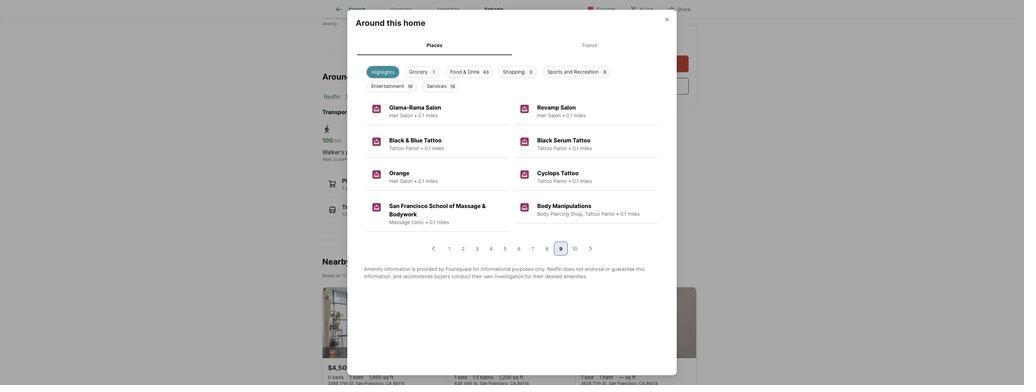 Task type: locate. For each thing, give the bounding box(es) containing it.
to up "contact"
[[511, 8, 515, 14]]

2 their from the left
[[533, 273, 544, 279]]

around this home dialog
[[347, 10, 677, 375]]

1 horizontal spatial 1731
[[353, 72, 371, 82]]

2 paradise from the left
[[407, 149, 430, 156]]

0 beds
[[328, 374, 344, 380]]

0 vertical spatial to
[[511, 8, 515, 14]]

ft for 1,950 sq ft
[[390, 374, 393, 380]]

transit up recreation
[[582, 42, 597, 48]]

16
[[408, 84, 413, 89]]

ft
[[390, 374, 393, 380], [520, 374, 523, 380], [632, 374, 636, 380]]

1 vertical spatial redfin
[[324, 93, 341, 100]]

paradise
[[346, 149, 369, 156], [407, 149, 430, 156]]

0 horizontal spatial 100 /100
[[322, 137, 342, 144]]

tab list up home
[[322, 0, 522, 18]]

1 vertical spatial to
[[405, 15, 409, 20]]

directly.
[[322, 21, 338, 26]]

0 vertical spatial 0
[[402, 185, 405, 191]]

15th
[[373, 72, 390, 82], [352, 273, 361, 278]]

1 bath for 1 bed
[[599, 374, 613, 380]]

1 their from the left
[[472, 273, 482, 279]]

0 horizontal spatial places
[[342, 177, 360, 184]]

and down search
[[358, 15, 365, 20]]

bed left '1.5' at bottom left
[[458, 374, 467, 380]]

1 horizontal spatial places
[[427, 42, 443, 48]]

hair down orange
[[389, 178, 399, 184]]

® right walk
[[344, 157, 347, 162]]

francisco
[[401, 202, 428, 209], [386, 273, 405, 278]]

grocery,
[[346, 185, 365, 191]]

informational
[[481, 266, 511, 272]]

based on 1731 15th st near san francisco
[[322, 273, 405, 278]]

black inside black serum tattoo tattoo parlor • 0.1 miles
[[537, 137, 552, 144]]

grocery
[[409, 69, 428, 75]]

score down the walker's
[[333, 157, 344, 162]]

1 vertical spatial school
[[429, 202, 448, 209]]

be inside school service boundaries are intended to be used as a reference only; they may change and are not
[[517, 8, 522, 14]]

15th up entertainment
[[373, 72, 390, 82]]

® inside walker's paradise walk score ®
[[344, 157, 347, 162]]

parlor right shop,
[[601, 211, 615, 217]]

as
[[534, 8, 538, 14]]

2 horizontal spatial &
[[482, 202, 486, 209]]

black inside "black & blue tattoo tattoo parlor • 0.1 miles"
[[389, 137, 404, 144]]

paradise inside rider's paradise transit score ®
[[407, 149, 430, 156]]

2 score from the left
[[402, 157, 413, 162]]

not down redfin does not endorse or guarantee this information.
[[374, 15, 380, 20]]

body left piercing
[[537, 211, 549, 217]]

1 black from the left
[[389, 137, 404, 144]]

miles inside revamp salon hair salon • 0.1 miles
[[574, 112, 586, 118]]

® right bike
[[469, 157, 472, 162]]

drink
[[468, 69, 480, 75]]

around down redfin does not endorse or guarantee this information.
[[356, 18, 385, 28]]

• inside san francisco school of massage & bodywork massage clinic • 0.1 miles
[[425, 219, 428, 225]]

tattoo right serum
[[573, 137, 590, 144]]

3 left 4
[[476, 246, 479, 252]]

x-out
[[640, 6, 653, 12]]

0 horizontal spatial ®
[[344, 157, 347, 162]]

8
[[604, 69, 606, 75], [546, 246, 548, 252]]

parlor down blue
[[406, 145, 419, 151]]

&
[[463, 69, 466, 75], [406, 137, 409, 144], [482, 202, 486, 209]]

3 ft from the left
[[632, 374, 636, 380]]

1 sq from the left
[[383, 374, 389, 380]]

0 vertical spatial francisco
[[401, 202, 428, 209]]

paradise inside walker's paradise walk score ®
[[346, 149, 369, 156]]

san inside san francisco school of massage & bodywork massage clinic • 0.1 miles
[[389, 202, 400, 209]]

be
[[517, 8, 522, 14], [410, 15, 415, 20]]

be up "contact"
[[517, 8, 522, 14]]

0.1 inside "black & blue tattoo tattoo parlor • 0.1 miles"
[[425, 145, 431, 151]]

does up the may
[[336, 8, 346, 14]]

2 sq from the left
[[513, 374, 518, 380]]

1 horizontal spatial 100
[[387, 137, 398, 144]]

cyclops
[[537, 170, 560, 177]]

photo of 3388 17th st, san francisco, ca 94110 image
[[322, 287, 443, 358]]

transit inside button
[[342, 203, 361, 210]]

0 horizontal spatial bed
[[458, 374, 467, 380]]

score inside rider's paradise transit score ®
[[402, 157, 413, 162]]

0 left parks at the left
[[402, 185, 405, 191]]

school inside school service boundaries are intended to be used as a reference only; they may change and are not
[[432, 8, 445, 14]]

0 vertical spatial &
[[463, 69, 466, 75]]

list box containing grocery
[[361, 64, 663, 92]]

rider's paradise transit score ®
[[387, 149, 430, 162]]

around inside dialog
[[356, 18, 385, 28]]

1 horizontal spatial are
[[485, 8, 492, 14]]

0 horizontal spatial st
[[362, 273, 366, 278]]

& right food
[[463, 69, 466, 75]]

1 horizontal spatial massage
[[456, 202, 481, 209]]

tab list up shopping
[[356, 35, 668, 55]]

8 right recreation
[[604, 69, 606, 75]]

school down service
[[454, 15, 467, 20]]

parlor down the 'cyclops' at the top right of page
[[554, 178, 567, 184]]

1 horizontal spatial endorse
[[585, 266, 604, 272]]

100
[[322, 137, 333, 144], [387, 137, 398, 144]]

tab list containing places
[[356, 35, 668, 55]]

0 vertical spatial 3
[[529, 69, 532, 75]]

0 vertical spatial body
[[537, 202, 551, 209]]

2 100 /100 from the left
[[387, 137, 407, 144]]

1 vertical spatial 8
[[546, 246, 548, 252]]

2 button
[[458, 243, 469, 254]]

0 vertical spatial 8
[[604, 69, 606, 75]]

0 vertical spatial school
[[432, 8, 445, 14]]

guarantee
[[377, 8, 397, 14], [611, 266, 635, 272]]

1 horizontal spatial 100 /100
[[387, 137, 407, 144]]

transit inside tab
[[582, 42, 597, 48]]

0 horizontal spatial 100
[[322, 137, 333, 144]]

tattoo up orange
[[389, 145, 404, 151]]

2 horizontal spatial transit
[[582, 42, 597, 48]]

around for around this home
[[356, 18, 385, 28]]

0 vertical spatial transit
[[582, 42, 597, 48]]

schools
[[484, 6, 504, 12]]

not up amenities.
[[576, 266, 584, 272]]

2 black from the left
[[537, 137, 552, 144]]

0.1
[[418, 112, 424, 118], [566, 112, 572, 118], [425, 145, 431, 151], [573, 145, 579, 151], [418, 178, 424, 184], [573, 178, 579, 184], [620, 211, 627, 217], [430, 219, 436, 225]]

miles inside glama-rama salon hair salon • 0.1 miles
[[426, 112, 438, 118]]

be inside guaranteed to be accurate. to verify school enrollment eligibility, contact the school district directly.
[[410, 15, 415, 20]]

not
[[347, 8, 354, 14], [374, 15, 380, 20], [576, 266, 584, 272]]

1 horizontal spatial /100
[[398, 138, 407, 143]]

—
[[619, 374, 624, 380]]

3 inside button
[[476, 246, 479, 252]]

1 vertical spatial guarantee
[[611, 266, 635, 272]]

be down information.
[[410, 15, 415, 20]]

recreation
[[574, 69, 599, 75]]

8 inside list box
[[604, 69, 606, 75]]

0 vertical spatial be
[[517, 8, 522, 14]]

share
[[677, 6, 691, 12]]

massage
[[456, 202, 481, 209], [389, 219, 410, 225]]

shopping
[[503, 69, 525, 75]]

0 horizontal spatial 0
[[328, 374, 331, 380]]

0 horizontal spatial black
[[389, 137, 404, 144]]

bath left —
[[603, 374, 613, 380]]

3 right shopping
[[529, 69, 532, 75]]

orange
[[389, 170, 409, 177]]

ft right 1,950
[[390, 374, 393, 380]]

amenities tab
[[424, 1, 472, 18]]

black up rider's on the top
[[389, 137, 404, 144]]

district
[[548, 15, 562, 20]]

hair inside revamp salon hair salon • 0.1 miles
[[537, 112, 547, 118]]

and down information on the bottom of the page
[[393, 273, 402, 279]]

8 right 7 button
[[546, 246, 548, 252]]

orange hair salon • 0.1 miles
[[389, 170, 438, 184]]

1
[[433, 69, 435, 75], [342, 185, 344, 191], [448, 246, 450, 252], [349, 374, 352, 380], [455, 374, 457, 380], [581, 374, 583, 380], [599, 374, 602, 380]]

score down rider's on the top
[[402, 157, 413, 162]]

1.5
[[473, 374, 479, 380]]

buyers
[[434, 273, 450, 279]]

0 horizontal spatial are
[[366, 15, 372, 20]]

0 vertical spatial massage
[[456, 202, 481, 209]]

1 vertical spatial 3
[[476, 246, 479, 252]]

0 horizontal spatial massage
[[389, 219, 410, 225]]

sports
[[547, 69, 563, 75]]

black
[[389, 137, 404, 144], [537, 137, 552, 144]]

guaranteed
[[381, 15, 404, 20]]

san up bodywork
[[389, 202, 400, 209]]

0 vertical spatial this
[[399, 8, 406, 14]]

0 horizontal spatial /100
[[333, 138, 342, 143]]

and right sports
[[564, 69, 573, 75]]

1 bed left —
[[581, 374, 594, 380]]

parlor inside "black & blue tattoo tattoo parlor • 0.1 miles"
[[406, 145, 419, 151]]

restaurants,
[[373, 185, 401, 191]]

0 horizontal spatial score
[[333, 157, 344, 162]]

list box
[[361, 64, 663, 92]]

0 left beds
[[328, 374, 331, 380]]

ft right 1,200
[[520, 374, 523, 380]]

redfin
[[322, 8, 335, 14], [324, 93, 341, 100], [547, 266, 562, 272]]

0 vertical spatial tab list
[[322, 0, 522, 18]]

not inside "amenity information is provided by foursquare for informational purposes only. redfin does not endorse or guarantee this information, and recommends buyers conduct their own investigation for their desired amenities."
[[576, 266, 584, 272]]

to inside school service boundaries are intended to be used as a reference only; they may change and are not
[[511, 8, 515, 14]]

® inside rider's paradise transit score ®
[[413, 157, 416, 162]]

redfin up they
[[322, 8, 335, 14]]

1 vertical spatial places
[[342, 177, 360, 184]]

®
[[344, 157, 347, 162], [413, 157, 416, 162], [469, 157, 472, 162]]

places up grocery,
[[342, 177, 360, 184]]

x-out button
[[624, 2, 659, 16]]

parlor down serum
[[554, 145, 567, 151]]

1 vertical spatial transit
[[387, 157, 401, 162]]

8 button
[[541, 243, 553, 254]]

0 vertical spatial guarantee
[[377, 8, 397, 14]]

paradise for walker's paradise
[[346, 149, 369, 156]]

0 horizontal spatial does
[[336, 8, 346, 14]]

0 horizontal spatial bath
[[353, 374, 364, 380]]

3 score from the left
[[458, 157, 469, 162]]

is
[[412, 266, 416, 272]]

for right foursquare
[[473, 266, 479, 272]]

their left own
[[472, 273, 482, 279]]

hair down "glama-"
[[389, 112, 399, 118]]

places inside tab
[[427, 42, 443, 48]]

hair down revamp
[[537, 112, 547, 118]]

provided
[[417, 266, 437, 272]]

2 bath from the left
[[603, 374, 613, 380]]

1 horizontal spatial san
[[389, 202, 400, 209]]

& right of at the left of the page
[[482, 202, 486, 209]]

search link
[[335, 5, 365, 14]]

revamp
[[537, 104, 559, 111]]

0 horizontal spatial &
[[406, 137, 409, 144]]

1 vertical spatial san
[[377, 273, 385, 278]]

salon up parks at the left
[[400, 178, 413, 184]]

tattoo
[[424, 137, 442, 144], [573, 137, 590, 144], [389, 145, 404, 151], [537, 145, 552, 151], [561, 170, 579, 177], [537, 178, 552, 184], [585, 211, 600, 217]]

school down a
[[534, 15, 547, 20]]

2 horizontal spatial sq
[[625, 374, 631, 380]]

1 bath left —
[[599, 374, 613, 380]]

0 horizontal spatial guarantee
[[377, 8, 397, 14]]

3 sq from the left
[[625, 374, 631, 380]]

san right near
[[377, 273, 385, 278]]

or inside "amenity information is provided by foursquare for informational purposes only. redfin does not endorse or guarantee this information, and recommends buyers conduct their own investigation for their desired amenities."
[[605, 266, 610, 272]]

1731 right "on"
[[342, 273, 351, 278]]

100 up the walker's
[[322, 137, 333, 144]]

1 horizontal spatial paradise
[[407, 149, 430, 156]]

places
[[427, 42, 443, 48], [342, 177, 360, 184]]

to
[[436, 15, 441, 20]]

1 horizontal spatial their
[[533, 273, 544, 279]]

1 bed from the left
[[458, 374, 467, 380]]

1 horizontal spatial for
[[525, 273, 532, 279]]

bed for 1.5 baths
[[458, 374, 467, 380]]

score for walker's
[[333, 157, 344, 162]]

0.1 inside black serum tattoo tattoo parlor • 0.1 miles
[[573, 145, 579, 151]]

2 vertical spatial not
[[576, 266, 584, 272]]

1 bath right beds
[[349, 374, 364, 380]]

4
[[490, 246, 493, 252]]

® for rider's
[[413, 157, 416, 162]]

0 horizontal spatial and
[[358, 15, 365, 20]]

• inside orange hair salon • 0.1 miles
[[414, 178, 417, 184]]

$4,500
[[328, 364, 351, 371]]

transit down rider's on the top
[[387, 157, 401, 162]]

0.1 inside orange hair salon • 0.1 miles
[[418, 178, 424, 184]]

& left blue
[[406, 137, 409, 144]]

francisco down information on the bottom of the page
[[386, 273, 405, 278]]

0 horizontal spatial endorse
[[355, 8, 371, 14]]

3 ® from the left
[[469, 157, 472, 162]]

/100 up rider's on the top
[[398, 138, 407, 143]]

transit inside rider's paradise transit score ®
[[387, 157, 401, 162]]

sq right —
[[625, 374, 631, 380]]

massage down bodywork
[[389, 219, 410, 225]]

1 bath
[[349, 374, 364, 380], [599, 374, 613, 380]]

0 horizontal spatial for
[[473, 266, 479, 272]]

bed for 1 bath
[[585, 374, 594, 380]]

not up change on the left of the page
[[347, 8, 354, 14]]

0 horizontal spatial around
[[322, 72, 351, 82]]

score right bike
[[458, 157, 469, 162]]

1 1 bath from the left
[[349, 374, 364, 380]]

favorite
[[597, 6, 615, 12]]

1 vertical spatial or
[[605, 266, 610, 272]]

salon down "glama-"
[[400, 112, 413, 118]]

around up redfin link
[[322, 72, 351, 82]]

0 horizontal spatial school
[[454, 15, 467, 20]]

1 vertical spatial not
[[374, 15, 380, 20]]

miles inside "black & blue tattoo tattoo parlor • 0.1 miles"
[[432, 145, 444, 151]]

2 horizontal spatial and
[[564, 69, 573, 75]]

0 horizontal spatial 1 bath
[[349, 374, 364, 380]]

st up entertainment
[[392, 72, 401, 82]]

• inside glama-rama salon hair salon • 0.1 miles
[[414, 112, 417, 118]]

0 horizontal spatial 8
[[546, 246, 548, 252]]

to
[[511, 8, 515, 14], [405, 15, 409, 20]]

1 score from the left
[[333, 157, 344, 162]]

san francisco school of massage & bodywork massage clinic • 0.1 miles
[[389, 202, 486, 225]]

francisco inside san francisco school of massage & bodywork massage clinic • 0.1 miles
[[401, 202, 428, 209]]

st left near
[[362, 273, 366, 278]]

0 vertical spatial 1731
[[353, 72, 371, 82]]

1 horizontal spatial or
[[605, 266, 610, 272]]

school up to
[[432, 8, 445, 14]]

of
[[449, 202, 455, 209]]

0 horizontal spatial 1731
[[342, 273, 351, 278]]

sq right 1,200
[[513, 374, 518, 380]]

tab list
[[322, 0, 522, 18], [356, 35, 668, 55]]

endorse up amenities.
[[585, 266, 604, 272]]

based
[[322, 273, 335, 278]]

schools tab
[[472, 1, 516, 18]]

massage right of at the left of the page
[[456, 202, 481, 209]]

around for around 1731 15th st
[[322, 72, 351, 82]]

1 bath for 0 beds
[[349, 374, 364, 380]]

score inside walker's paradise walk score ®
[[333, 157, 344, 162]]

miles inside cyclops tattoo tattoo parlor • 0.1 miles
[[580, 178, 592, 184]]

1 horizontal spatial transit
[[387, 157, 401, 162]]

1 horizontal spatial be
[[517, 8, 522, 14]]

baths
[[480, 374, 493, 380]]

1 vertical spatial be
[[410, 15, 415, 20]]

black left serum
[[537, 137, 552, 144]]

2
[[462, 246, 465, 252]]

1 horizontal spatial 3
[[529, 69, 532, 75]]

/100 up the walker's
[[333, 138, 342, 143]]

does up amenities.
[[563, 266, 575, 272]]

0.1 inside body manipulations body piercing shop, tattoo parlor • 0.1 miles
[[620, 211, 627, 217]]

100 /100 up the walker's
[[322, 137, 342, 144]]

2 horizontal spatial ft
[[632, 374, 636, 380]]

bath for 1 bed
[[603, 374, 613, 380]]

parlor inside black serum tattoo tattoo parlor • 0.1 miles
[[554, 145, 567, 151]]

• inside body manipulations body piercing shop, tattoo parlor • 0.1 miles
[[616, 211, 619, 217]]

2 1 bath from the left
[[599, 374, 613, 380]]

1 horizontal spatial bath
[[603, 374, 613, 380]]

piercing
[[551, 211, 569, 217]]

100 up rider's on the top
[[387, 137, 398, 144]]

1 inside button
[[448, 246, 450, 252]]

0 vertical spatial does
[[336, 8, 346, 14]]

2 ® from the left
[[413, 157, 416, 162]]

hair
[[389, 112, 399, 118], [537, 112, 547, 118], [389, 178, 399, 184]]

1 vertical spatial &
[[406, 137, 409, 144]]

0 horizontal spatial 15th
[[352, 273, 361, 278]]

transit down grocery,
[[342, 203, 361, 210]]

paradise right the walker's
[[346, 149, 369, 156]]

amenities.
[[564, 273, 587, 279]]

bed left —
[[585, 374, 594, 380]]

1 100 from the left
[[322, 137, 333, 144]]

1 1 bed from the left
[[455, 374, 467, 380]]

1731 left highlights
[[353, 72, 371, 82]]

& inside list box
[[463, 69, 466, 75]]

0 horizontal spatial 3
[[476, 246, 479, 252]]

1 paradise from the left
[[346, 149, 369, 156]]

guarantee inside "amenity information is provided by foursquare for informational purposes only. redfin does not endorse or guarantee this information, and recommends buyers conduct their own investigation for their desired amenities."
[[611, 266, 635, 272]]

2 vertical spatial &
[[482, 202, 486, 209]]

1 horizontal spatial ft
[[520, 374, 523, 380]]

places down guaranteed to be accurate. to verify school enrollment eligibility, contact the school district directly.
[[427, 42, 443, 48]]

francisco up bodywork
[[401, 202, 428, 209]]

1 bed for 1.5 baths
[[455, 374, 467, 380]]

miles inside body manipulations body piercing shop, tattoo parlor • 0.1 miles
[[628, 211, 640, 217]]

— sq ft
[[619, 374, 636, 380]]

miles inside orange hair salon • 0.1 miles
[[426, 178, 438, 184]]

school service boundaries are intended to be used as a reference only; they may change and are not
[[322, 8, 572, 20]]

1 horizontal spatial ®
[[413, 157, 416, 162]]

1 ® from the left
[[344, 157, 347, 162]]

1 vertical spatial around
[[322, 72, 351, 82]]

1 bath from the left
[[353, 374, 364, 380]]

& inside "black & blue tattoo tattoo parlor • 0.1 miles"
[[406, 137, 409, 144]]

and
[[358, 15, 365, 20], [564, 69, 573, 75], [393, 273, 402, 279]]

2 horizontal spatial score
[[458, 157, 469, 162]]

sq
[[383, 374, 389, 380], [513, 374, 518, 380], [625, 374, 631, 380]]

100 /100 up rider's on the top
[[387, 137, 407, 144]]

37
[[366, 185, 372, 191]]

0 horizontal spatial ft
[[390, 374, 393, 380]]

paradise for rider's paradise
[[407, 149, 430, 156]]

transit
[[582, 42, 597, 48], [387, 157, 401, 162], [342, 203, 361, 210]]

ft right —
[[632, 374, 636, 380]]

0 horizontal spatial to
[[405, 15, 409, 20]]

glama-
[[389, 104, 409, 111]]

2 vertical spatial transit
[[342, 203, 361, 210]]

tattoo right shop,
[[585, 211, 600, 217]]

school inside san francisco school of massage & bodywork massage clinic • 0.1 miles
[[429, 202, 448, 209]]

1 horizontal spatial 8
[[604, 69, 606, 75]]

intended
[[493, 8, 510, 14]]

conduct
[[451, 273, 470, 279]]

1 horizontal spatial and
[[393, 273, 402, 279]]

1 vertical spatial massage
[[389, 219, 410, 225]]

• inside cyclops tattoo tattoo parlor • 0.1 miles
[[569, 178, 571, 184]]

2 bed from the left
[[585, 374, 594, 380]]

1731
[[353, 72, 371, 82], [342, 273, 351, 278]]

are up enrollment
[[485, 8, 492, 14]]

are down redfin does not endorse or guarantee this information.
[[366, 15, 372, 20]]

to down overview
[[405, 15, 409, 20]]

redfin up transportation
[[324, 93, 341, 100]]

home
[[403, 18, 425, 28]]

2 1 bed from the left
[[581, 374, 594, 380]]

places inside places 1 grocery, 37 restaurants, 0 parks
[[342, 177, 360, 184]]

1 horizontal spatial score
[[402, 157, 413, 162]]

body
[[537, 202, 551, 209], [537, 211, 549, 217]]

1 ft from the left
[[390, 374, 393, 380]]

their down only.
[[533, 273, 544, 279]]

miles inside san francisco school of massage & bodywork massage clinic • 0.1 miles
[[437, 219, 449, 225]]

/100
[[333, 138, 342, 143], [398, 138, 407, 143]]

2 ft from the left
[[520, 374, 523, 380]]

redfin up 'desired'
[[547, 266, 562, 272]]

1 horizontal spatial st
[[392, 72, 401, 82]]

bodywork
[[389, 211, 417, 218]]

school left of at the left of the page
[[429, 202, 448, 209]]

9
[[559, 246, 563, 252]]

for down purposes
[[525, 273, 532, 279]]

® down "black & blue tattoo tattoo parlor • 0.1 miles"
[[413, 157, 416, 162]]



Task type: describe. For each thing, give the bounding box(es) containing it.
1 vertical spatial st
[[362, 273, 366, 278]]

43
[[483, 69, 489, 75]]

amenity
[[364, 266, 383, 272]]

redfin for redfin does not endorse or guarantee this information.
[[322, 8, 335, 14]]

walker's paradise walk score ®
[[322, 149, 369, 162]]

mission dolores
[[436, 93, 478, 100]]

tattoo down the 'cyclops' at the top right of page
[[537, 178, 552, 184]]

and inside "amenity information is provided by foursquare for informational purposes only. redfin does not endorse or guarantee this information, and recommends buyers conduct their own investigation for their desired amenities."
[[393, 273, 402, 279]]

bike score ®
[[448, 157, 472, 162]]

on
[[336, 273, 341, 278]]

guaranteed to be accurate. to verify school enrollment eligibility, contact the school district directly.
[[322, 15, 562, 26]]

2 100 from the left
[[387, 137, 398, 144]]

overview tab
[[378, 1, 424, 18]]

amenities
[[437, 6, 460, 12]]

the
[[527, 15, 533, 20]]

• inside black serum tattoo tattoo parlor • 0.1 miles
[[569, 145, 571, 151]]

by
[[439, 266, 444, 272]]

walk
[[322, 157, 332, 162]]

purposes
[[512, 266, 534, 272]]

0.1 inside cyclops tattoo tattoo parlor • 0.1 miles
[[573, 178, 579, 184]]

redfin inside "amenity information is provided by foursquare for informational purposes only. redfin does not endorse or guarantee this information, and recommends buyers conduct their own investigation for their desired amenities."
[[547, 266, 562, 272]]

black for black serum tattoo
[[537, 137, 552, 144]]

serum
[[554, 137, 571, 144]]

nearby rentals
[[322, 257, 380, 267]]

salon right rama
[[426, 104, 441, 111]]

0 vertical spatial st
[[392, 72, 401, 82]]

reference
[[543, 8, 562, 14]]

1 100 /100 from the left
[[322, 137, 342, 144]]

7 button
[[527, 243, 539, 254]]

endorse inside "amenity information is provided by foursquare for informational purposes only. redfin does not endorse or guarantee this information, and recommends buyers conduct their own investigation for their desired amenities."
[[585, 266, 604, 272]]

8 inside button
[[546, 246, 548, 252]]

desired
[[545, 273, 562, 279]]

0 inside places 1 grocery, 37 restaurants, 0 parks
[[402, 185, 405, 191]]

places for places
[[427, 42, 443, 48]]

and inside school service boundaries are intended to be used as a reference only; they may change and are not
[[358, 15, 365, 20]]

score for rider's
[[402, 157, 413, 162]]

body manipulations body piercing shop, tattoo parlor • 0.1 miles
[[537, 202, 640, 217]]

0 vertical spatial 15th
[[373, 72, 390, 82]]

mission
[[436, 93, 456, 100]]

glama-rama salon hair salon • 0.1 miles
[[389, 104, 441, 118]]

miles inside black serum tattoo tattoo parlor • 0.1 miles
[[580, 145, 592, 151]]

2 body from the top
[[537, 211, 549, 217]]

salon right revamp
[[561, 104, 576, 111]]

not inside school service boundaries are intended to be used as a reference only; they may change and are not
[[374, 15, 380, 20]]

6
[[518, 246, 521, 252]]

0 vertical spatial or
[[372, 8, 376, 14]]

1 inside places 1 grocery, 37 restaurants, 0 parks
[[342, 185, 344, 191]]

beds
[[332, 374, 344, 380]]

1 vertical spatial francisco
[[386, 273, 405, 278]]

rider's
[[387, 149, 405, 156]]

enrollment
[[469, 15, 490, 20]]

food & drink 43
[[450, 69, 489, 75]]

parlor inside body manipulations body piercing shop, tattoo parlor • 0.1 miles
[[601, 211, 615, 217]]

1 bed for 1 bath
[[581, 374, 594, 380]]

1,200
[[499, 374, 512, 380]]

2 school from the left
[[534, 15, 547, 20]]

rentals
[[353, 257, 380, 267]]

0 vertical spatial are
[[485, 8, 492, 14]]

10
[[572, 246, 578, 252]]

18
[[450, 84, 455, 89]]

ft for — sq ft
[[632, 374, 636, 380]]

9 button
[[555, 243, 567, 254]]

around this home
[[356, 18, 425, 28]]

ft for 1,200 sq ft
[[520, 374, 523, 380]]

1 inside list box
[[433, 69, 435, 75]]

sports and recreation
[[547, 69, 599, 75]]

1 school from the left
[[454, 15, 467, 20]]

1 vertical spatial 15th
[[352, 273, 361, 278]]

parlor inside cyclops tattoo tattoo parlor • 0.1 miles
[[554, 178, 567, 184]]

search
[[349, 6, 365, 12]]

1 vertical spatial are
[[366, 15, 372, 20]]

overview
[[390, 6, 412, 12]]

& inside san francisco school of massage & bodywork massage clinic • 0.1 miles
[[482, 202, 486, 209]]

shop,
[[570, 211, 584, 217]]

blue
[[411, 137, 423, 144]]

0.1 inside san francisco school of massage & bodywork massage clinic • 0.1 miles
[[430, 219, 436, 225]]

3 button
[[472, 243, 483, 254]]

a
[[539, 8, 542, 14]]

nearby
[[322, 257, 351, 267]]

hair inside orange hair salon • 0.1 miles
[[389, 178, 399, 184]]

information.
[[407, 8, 431, 14]]

1,950
[[369, 374, 382, 380]]

1 vertical spatial this
[[387, 18, 402, 28]]

eligibility,
[[491, 15, 509, 20]]

cyclops tattoo tattoo parlor • 0.1 miles
[[537, 170, 592, 184]]

bath for 0 beds
[[353, 374, 364, 380]]

investigation
[[495, 273, 524, 279]]

places for places 1 grocery, 37 restaurants, 0 parks
[[342, 177, 360, 184]]

tattoo up the 'cyclops' at the top right of page
[[537, 145, 552, 151]]

walker's
[[322, 149, 344, 156]]

tattoo right the 'cyclops' at the top right of page
[[561, 170, 579, 177]]

change
[[342, 15, 356, 20]]

& for food
[[463, 69, 466, 75]]

x-
[[640, 6, 645, 12]]

clinic
[[411, 219, 424, 225]]

redfin link
[[324, 93, 341, 100]]

transit tab
[[512, 37, 667, 54]]

® for walker's
[[344, 157, 347, 162]]

tab list containing search
[[322, 0, 522, 18]]

salon down revamp
[[548, 112, 561, 118]]

1 vertical spatial 0
[[328, 374, 331, 380]]

favorite button
[[581, 2, 621, 16]]

boundaries
[[462, 8, 484, 14]]

verify
[[442, 15, 453, 20]]

out
[[645, 6, 653, 12]]

does inside "amenity information is provided by foursquare for informational purposes only. redfin does not endorse or guarantee this information, and recommends buyers conduct their own investigation for their desired amenities."
[[563, 266, 575, 272]]

accurate.
[[416, 15, 435, 20]]

sq for 1,200
[[513, 374, 518, 380]]

& for black
[[406, 137, 409, 144]]

• inside revamp salon hair salon • 0.1 miles
[[562, 112, 565, 118]]

this inside "amenity information is provided by foursquare for informational purposes only. redfin does not endorse or guarantee this information, and recommends buyers conduct their own investigation for their desired amenities."
[[636, 266, 645, 272]]

share button
[[662, 2, 697, 16]]

salon inside orange hair salon • 0.1 miles
[[400, 178, 413, 184]]

1 /100 from the left
[[333, 138, 342, 143]]

sq for 1,950
[[383, 374, 389, 380]]

information
[[384, 266, 410, 272]]

to inside guaranteed to be accurate. to verify school enrollment eligibility, contact the school district directly.
[[405, 15, 409, 20]]

tattoo right blue
[[424, 137, 442, 144]]

black for black & blue tattoo
[[389, 137, 404, 144]]

recommends
[[403, 273, 433, 279]]

used
[[523, 8, 532, 14]]

1 vertical spatial 1731
[[342, 273, 351, 278]]

0 vertical spatial for
[[473, 266, 479, 272]]

1 vertical spatial for
[[525, 273, 532, 279]]

services
[[427, 83, 447, 89]]

amenity information is provided by foursquare for informational purposes only. redfin does not endorse or guarantee this information, and recommends buyers conduct their own investigation for their desired amenities.
[[364, 266, 645, 279]]

0.1 inside revamp salon hair salon • 0.1 miles
[[566, 112, 572, 118]]

transit button
[[322, 197, 533, 223]]

around this home element
[[356, 10, 434, 28]]

food
[[450, 69, 462, 75]]

rama
[[409, 104, 425, 111]]

sq for —
[[625, 374, 631, 380]]

0.1 inside glama-rama salon hair salon • 0.1 miles
[[418, 112, 424, 118]]

photo of 3626 17th st, san francisco, ca 94114 image
[[576, 287, 697, 358]]

0 horizontal spatial not
[[347, 8, 354, 14]]

1,950 sq ft
[[369, 374, 393, 380]]

• inside "black & blue tattoo tattoo parlor • 0.1 miles"
[[421, 145, 423, 151]]

hair inside glama-rama salon hair salon • 0.1 miles
[[389, 112, 399, 118]]

near
[[367, 273, 376, 278]]

manipulations
[[553, 202, 591, 209]]

tab list inside around this home dialog
[[356, 35, 668, 55]]

list box inside around this home dialog
[[361, 64, 663, 92]]

1 body from the top
[[537, 202, 551, 209]]

1,200 sq ft
[[499, 374, 523, 380]]

4 button
[[486, 243, 497, 254]]

contact
[[510, 15, 525, 20]]

own
[[484, 273, 493, 279]]

redfin for redfin
[[324, 93, 341, 100]]

2 /100 from the left
[[398, 138, 407, 143]]

parks
[[407, 185, 419, 191]]

only;
[[563, 8, 572, 14]]

0 vertical spatial endorse
[[355, 8, 371, 14]]

tattoo inside body manipulations body piercing shop, tattoo parlor • 0.1 miles
[[585, 211, 600, 217]]

places tab
[[357, 37, 512, 54]]

revamp salon hair salon • 0.1 miles
[[537, 104, 586, 118]]

black & blue tattoo tattoo parlor • 0.1 miles
[[389, 137, 444, 151]]



Task type: vqa. For each thing, say whether or not it's contained in the screenshot.
ADD A COMMENT button
no



